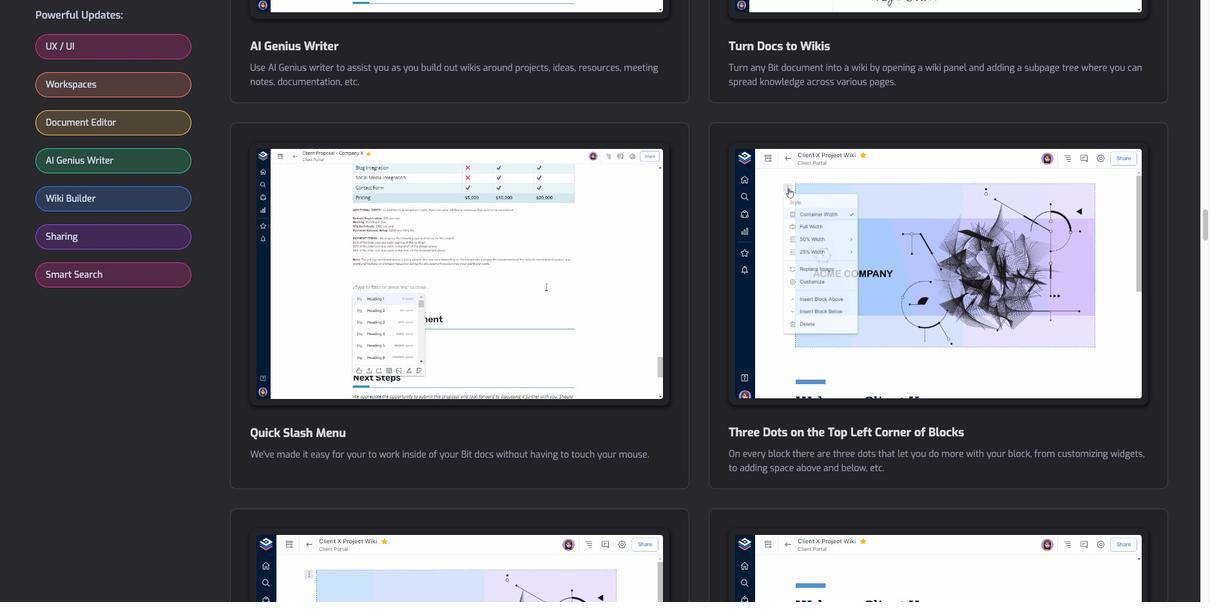 Task type: describe. For each thing, give the bounding box(es) containing it.
documentation,
[[278, 76, 343, 88]]

across
[[807, 76, 835, 88]]

document
[[46, 117, 89, 129]]

on
[[729, 448, 741, 460]]

use
[[250, 62, 266, 74]]

from
[[1035, 448, 1056, 460]]

ui
[[66, 41, 75, 53]]

turn docs to wikis
[[729, 38, 831, 54]]

subpage
[[1025, 62, 1060, 74]]

projects,
[[515, 62, 551, 74]]

etc. inside use ai genius writer to assist you as you build out wikis around projects, ideas, resources, meeting notes, documentation, etc.
[[345, 76, 359, 88]]

three dots on the top left corner of blocks
[[729, 425, 965, 440]]

as
[[392, 62, 401, 74]]

to right docs
[[786, 38, 798, 54]]

on every block there are three dots that let you do more with your block, from customizing widgets, to adding space above and below, etc.
[[729, 448, 1145, 475]]

updates:
[[81, 8, 123, 22]]

meeting
[[624, 62, 659, 74]]

can
[[1128, 62, 1143, 74]]

to inside use ai genius writer to assist you as you build out wikis around projects, ideas, resources, meeting notes, documentation, etc.
[[337, 62, 345, 74]]

1 a from the left
[[845, 62, 850, 74]]

with
[[967, 448, 985, 460]]

wiki
[[46, 193, 64, 205]]

notes,
[[250, 76, 275, 88]]

powerful
[[35, 8, 79, 22]]

having
[[531, 449, 558, 461]]

wikis
[[801, 38, 831, 54]]

that
[[879, 448, 896, 460]]

block
[[769, 448, 791, 460]]

use ai genius writer to assist you as you build out wikis around projects, ideas, resources, meeting notes, documentation, etc.
[[250, 62, 659, 88]]

pages.
[[870, 76, 897, 88]]

smart
[[46, 269, 72, 281]]

document editor
[[46, 117, 116, 129]]

customizing
[[1058, 448, 1109, 460]]

let
[[898, 448, 909, 460]]

mouse.
[[619, 449, 650, 461]]

assist
[[348, 62, 371, 74]]

0 horizontal spatial of
[[429, 449, 437, 461]]

above
[[797, 462, 822, 475]]

workspaces
[[46, 79, 97, 91]]

left
[[851, 425, 873, 440]]

docs
[[757, 38, 783, 54]]

writer inside list
[[87, 155, 114, 167]]

0 vertical spatial ai genius
[[250, 38, 301, 54]]

adding inside on every block there are three dots that let you do more with your block, from customizing widgets, to adding space above and below, etc.
[[740, 462, 768, 475]]

quick slash menu
[[250, 425, 346, 441]]

quick
[[250, 425, 280, 441]]

for
[[332, 449, 345, 461]]

smart search link
[[36, 263, 191, 287]]

4 your from the left
[[598, 449, 617, 461]]

and inside turn any bit document into a wiki by opening a wiki panel and adding a subpage tree where you can spread knowledge across various pages.
[[970, 62, 985, 74]]

ux / ui
[[46, 41, 75, 53]]

sharing
[[46, 231, 78, 243]]

bit inside turn any bit document into a wiki by opening a wiki panel and adding a subpage tree where you can spread knowledge across various pages.
[[768, 62, 779, 74]]

document editor link
[[36, 111, 191, 135]]

turn any bit document into a wiki by opening a wiki panel and adding a subpage tree where you can spread knowledge across various pages.
[[729, 62, 1143, 88]]

by
[[870, 62, 880, 74]]

dots
[[763, 425, 788, 440]]

we've
[[250, 449, 275, 461]]

wiki builder link
[[36, 187, 191, 211]]

where
[[1082, 62, 1108, 74]]

corner
[[876, 425, 912, 440]]

2 vertical spatial ai genius
[[46, 155, 85, 167]]

turn for turn docs to wikis
[[729, 38, 755, 54]]

wiki builder
[[46, 193, 96, 205]]

docs
[[475, 449, 494, 461]]

ai genius writer inside list
[[46, 155, 114, 167]]

workspaces link
[[36, 73, 191, 97]]

search
[[74, 269, 103, 281]]

do
[[929, 448, 940, 460]]

editor
[[91, 117, 116, 129]]

your inside on every block there are three dots that let you do more with your block, from customizing widgets, to adding space above and below, etc.
[[987, 448, 1006, 460]]

wikis
[[461, 62, 481, 74]]

inside
[[402, 449, 426, 461]]

block,
[[1009, 448, 1033, 460]]

into
[[826, 62, 842, 74]]

you inside turn any bit document into a wiki by opening a wiki panel and adding a subpage tree where you can spread knowledge across various pages.
[[1110, 62, 1126, 74]]



Task type: vqa. For each thing, say whether or not it's contained in the screenshot.
leftmost of
yes



Task type: locate. For each thing, give the bounding box(es) containing it.
1 vertical spatial etc.
[[871, 462, 885, 475]]

more
[[942, 448, 964, 460]]

0 vertical spatial ai genius writer
[[250, 38, 339, 54]]

etc. down assist
[[345, 76, 359, 88]]

1 horizontal spatial bit
[[768, 62, 779, 74]]

1 horizontal spatial wiki
[[926, 62, 942, 74]]

there
[[793, 448, 815, 460]]

1 horizontal spatial writer
[[304, 38, 339, 54]]

2 a from the left
[[918, 62, 923, 74]]

1 wiki from the left
[[852, 62, 868, 74]]

you left the can
[[1110, 62, 1126, 74]]

opening
[[883, 62, 916, 74]]

2 horizontal spatial a
[[1018, 62, 1023, 74]]

top
[[828, 425, 848, 440]]

bit right any
[[768, 62, 779, 74]]

panel
[[944, 62, 967, 74]]

0 horizontal spatial writer
[[87, 155, 114, 167]]

1 horizontal spatial and
[[970, 62, 985, 74]]

three
[[729, 425, 760, 440]]

on
[[791, 425, 805, 440]]

we've made it easy for your to work inside of your bit docs without having to touch your mouse.
[[250, 449, 650, 461]]

build
[[421, 62, 442, 74]]

your right "touch"
[[598, 449, 617, 461]]

0 vertical spatial of
[[915, 425, 926, 440]]

resources,
[[579, 62, 622, 74]]

writer
[[309, 62, 334, 74]]

your left 'docs'
[[440, 449, 459, 461]]

adding inside turn any bit document into a wiki by opening a wiki panel and adding a subpage tree where you can spread knowledge across various pages.
[[987, 62, 1015, 74]]

easy
[[311, 449, 330, 461]]

turn up 'spread'
[[729, 62, 748, 74]]

3 your from the left
[[440, 449, 459, 461]]

0 horizontal spatial etc.
[[345, 76, 359, 88]]

it
[[303, 449, 308, 461]]

1 vertical spatial ai genius writer
[[46, 155, 114, 167]]

1 vertical spatial and
[[824, 462, 839, 475]]

to down on
[[729, 462, 738, 475]]

ai genius writer
[[250, 38, 339, 54], [46, 155, 114, 167]]

/
[[60, 41, 64, 53]]

ai genius writer up writer
[[250, 38, 339, 54]]

various
[[837, 76, 868, 88]]

are
[[818, 448, 831, 460]]

sharing link
[[36, 225, 191, 249]]

turn
[[729, 38, 755, 54], [729, 62, 748, 74]]

document
[[782, 62, 824, 74]]

widgets,
[[1111, 448, 1145, 460]]

to inside on every block there are three dots that let you do more with your block, from customizing widgets, to adding space above and below, etc.
[[729, 462, 738, 475]]

1 horizontal spatial ai genius writer
[[250, 38, 339, 54]]

smart search
[[46, 269, 103, 281]]

and
[[970, 62, 985, 74], [824, 462, 839, 475]]

2 turn from the top
[[729, 62, 748, 74]]

2 wiki from the left
[[926, 62, 942, 74]]

ai genius down document
[[46, 155, 85, 167]]

made
[[277, 449, 301, 461]]

1 horizontal spatial adding
[[987, 62, 1015, 74]]

adding
[[987, 62, 1015, 74], [740, 462, 768, 475]]

0 vertical spatial bit
[[768, 62, 779, 74]]

ai genius
[[250, 38, 301, 54], [268, 62, 307, 74], [46, 155, 85, 167]]

0 vertical spatial adding
[[987, 62, 1015, 74]]

below,
[[842, 462, 868, 475]]

1 turn from the top
[[729, 38, 755, 54]]

1 vertical spatial of
[[429, 449, 437, 461]]

turn for turn any bit document into a wiki by opening a wiki panel and adding a subpage tree where you can spread knowledge across various pages.
[[729, 62, 748, 74]]

0 horizontal spatial bit
[[461, 449, 472, 461]]

the
[[808, 425, 825, 440]]

1 vertical spatial turn
[[729, 62, 748, 74]]

0 vertical spatial turn
[[729, 38, 755, 54]]

out
[[444, 62, 458, 74]]

powerful updates:
[[35, 8, 123, 22]]

3 a from the left
[[1018, 62, 1023, 74]]

your right 'for'
[[347, 449, 366, 461]]

slash
[[283, 425, 313, 441]]

to left assist
[[337, 62, 345, 74]]

work
[[379, 449, 400, 461]]

turn up any
[[729, 38, 755, 54]]

etc. inside on every block there are three dots that let you do more with your block, from customizing widgets, to adding space above and below, etc.
[[871, 462, 885, 475]]

1 vertical spatial adding
[[740, 462, 768, 475]]

and down the are
[[824, 462, 839, 475]]

ideas,
[[553, 62, 576, 74]]

around
[[483, 62, 513, 74]]

ai genius up documentation,
[[268, 62, 307, 74]]

you left do
[[911, 448, 927, 460]]

to left work
[[369, 449, 377, 461]]

adding left subpage
[[987, 62, 1015, 74]]

knowledge
[[760, 76, 805, 88]]

a
[[845, 62, 850, 74], [918, 62, 923, 74], [1018, 62, 1023, 74]]

a right into
[[845, 62, 850, 74]]

wiki left by
[[852, 62, 868, 74]]

your right with at the right
[[987, 448, 1006, 460]]

menu
[[316, 425, 346, 441]]

space
[[770, 462, 794, 475]]

and right panel
[[970, 62, 985, 74]]

of left blocks
[[915, 425, 926, 440]]

ai genius inside use ai genius writer to assist you as you build out wikis around projects, ideas, resources, meeting notes, documentation, etc.
[[268, 62, 307, 74]]

ai genius writer up builder
[[46, 155, 114, 167]]

1 your from the left
[[987, 448, 1006, 460]]

0 horizontal spatial a
[[845, 62, 850, 74]]

0 horizontal spatial wiki
[[852, 62, 868, 74]]

adding down the every
[[740, 462, 768, 475]]

1 vertical spatial bit
[[461, 449, 472, 461]]

any
[[751, 62, 766, 74]]

2 your from the left
[[347, 449, 366, 461]]

you right as on the top of the page
[[404, 62, 419, 74]]

dots
[[858, 448, 876, 460]]

ux / ui link
[[36, 35, 191, 59]]

of right inside
[[429, 449, 437, 461]]

blocks
[[929, 425, 965, 440]]

spread
[[729, 76, 758, 88]]

ai genius up use
[[250, 38, 301, 54]]

etc.
[[345, 76, 359, 88], [871, 462, 885, 475]]

you left as on the top of the page
[[374, 62, 389, 74]]

1 horizontal spatial etc.
[[871, 462, 885, 475]]

1 horizontal spatial a
[[918, 62, 923, 74]]

1 vertical spatial writer
[[87, 155, 114, 167]]

wiki left panel
[[926, 62, 942, 74]]

list containing ux / ui
[[35, 34, 192, 300]]

0 vertical spatial and
[[970, 62, 985, 74]]

builder
[[66, 193, 96, 205]]

to left "touch"
[[561, 449, 569, 461]]

a left subpage
[[1018, 62, 1023, 74]]

without
[[496, 449, 528, 461]]

0 horizontal spatial adding
[[740, 462, 768, 475]]

writer up writer
[[304, 38, 339, 54]]

etc. down that
[[871, 462, 885, 475]]

0 vertical spatial writer
[[304, 38, 339, 54]]

bit left 'docs'
[[461, 449, 472, 461]]

1 vertical spatial ai genius
[[268, 62, 307, 74]]

and inside on every block there are three dots that let you do more with your block, from customizing widgets, to adding space above and below, etc.
[[824, 462, 839, 475]]

of
[[915, 425, 926, 440], [429, 449, 437, 461]]

three
[[834, 448, 856, 460]]

0 vertical spatial etc.
[[345, 76, 359, 88]]

ai genius writer link
[[36, 149, 191, 173]]

0 horizontal spatial ai genius writer
[[46, 155, 114, 167]]

tree
[[1063, 62, 1080, 74]]

1 horizontal spatial of
[[915, 425, 926, 440]]

0 horizontal spatial and
[[824, 462, 839, 475]]

every
[[743, 448, 766, 460]]

list
[[35, 34, 192, 300]]

you inside on every block there are three dots that let you do more with your block, from customizing widgets, to adding space above and below, etc.
[[911, 448, 927, 460]]

ux
[[46, 41, 58, 53]]

turn inside turn any bit document into a wiki by opening a wiki panel and adding a subpage tree where you can spread knowledge across various pages.
[[729, 62, 748, 74]]

wiki
[[852, 62, 868, 74], [926, 62, 942, 74]]

a right opening
[[918, 62, 923, 74]]

writer down editor
[[87, 155, 114, 167]]

you
[[374, 62, 389, 74], [404, 62, 419, 74], [1110, 62, 1126, 74], [911, 448, 927, 460]]



